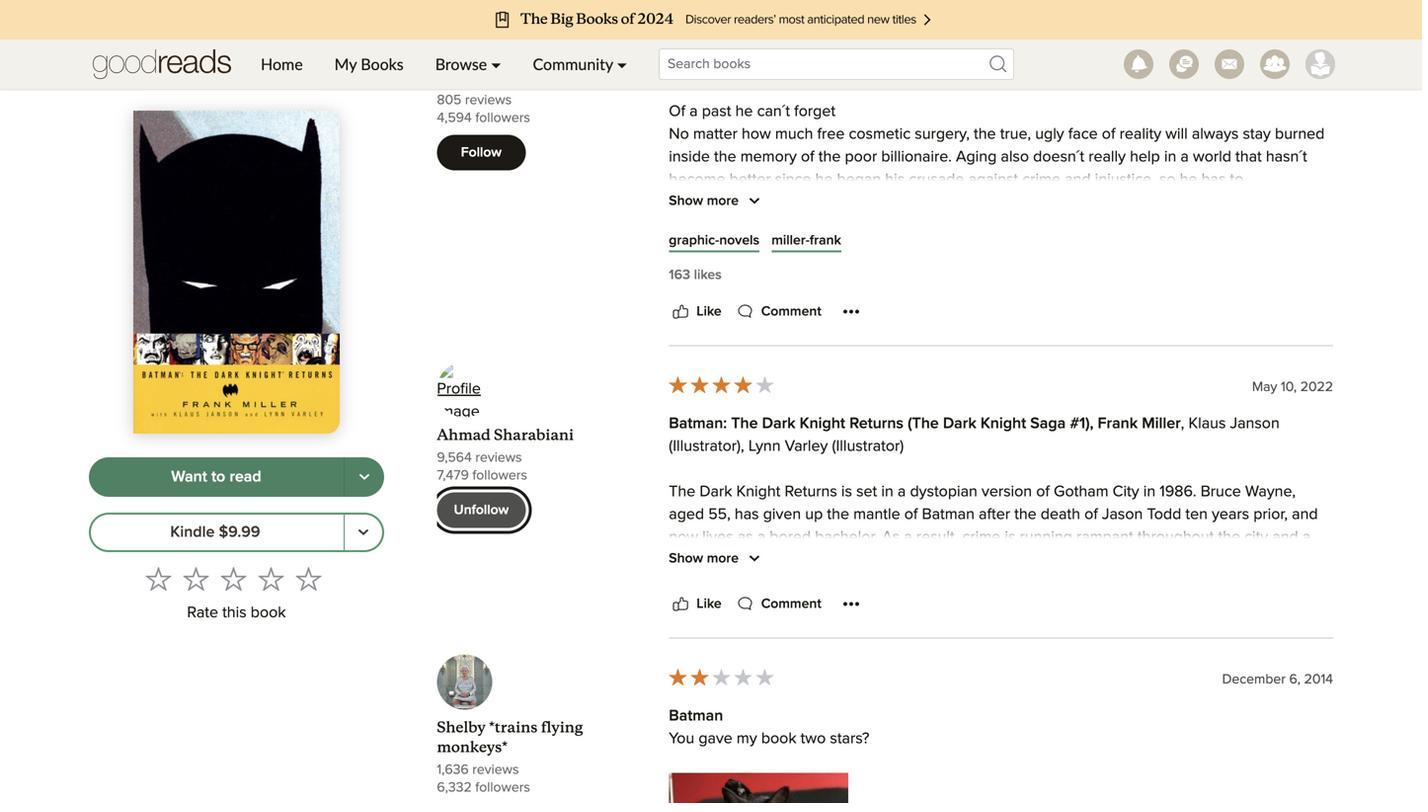 Task type: locate. For each thing, give the bounding box(es) containing it.
just right it´s
[[1058, 694, 1083, 710]]

1 vertical spatial reviews
[[476, 451, 522, 465]]

show more button inside 'review by mario the lone bookwolf' element
[[669, 189, 767, 213]]

batman: for batman: the dark knight returns
[[669, 598, 725, 613]]

graphic up bored
[[764, 513, 816, 528]]

there
[[1188, 535, 1229, 551]]

big left 16,
[[1004, 672, 1026, 688]]

1 vertical spatial these
[[1024, 649, 1063, 665]]

show for mario the lone bookwolf
[[669, 194, 704, 208]]

more inside strongly rely on tech compensating the fading reflexes and strength a not real superhero, just made of tech like batman and ironman, is more sympathetic and easier to relate to and identify with than the mutants, aliens, wizards, and people born with these powers. but not even winning under dire circumstances can make bruce happy, because
[[1136, 240, 1172, 256]]

Search by book title or ISBN text field
[[659, 48, 1015, 80]]

in inside of a past he can´t forget no matter how much free cosmetic surgery, the true, ugly face of reality will always stay burned inside the memory of the poor billionaire. aging also doesn´t really help in a world that hasn´t become better since he began his crusade against crime and injustice, so he has to
[[1165, 149, 1177, 165]]

flying
[[541, 718, 583, 737]]

followers inside shelby *trains flying monkeys* 1,636 reviews 6,332 followers
[[475, 781, 530, 795]]

it
[[776, 445, 784, 460]]

bruce inside the dark knight returns is set in a dystopian version of gotham city in 1986. bruce wayne, aged 55, has given up the mantle of batman after the death of jason todd ten years prior, and now lives as a bored bachelor. as a result, crime is running rampant throughout the city and a gang calling themselves "the mutants" has begun terrorizing the people of gotham.
[[1201, 484, 1242, 500]]

as inside the dark knight returns is set in a dystopian version of gotham city in 1986. bruce wayne, aged 55, has given up the mantle of batman after the death of jason todd ten years prior, and now lives as a bored bachelor. as a result, crime is running rampant throughout the city and a gang calling themselves "the mutants" has begun terrorizing the people of gotham.
[[738, 529, 753, 545]]

0 vertical spatial innuendos
[[699, 445, 772, 460]]

lynn
[[749, 439, 781, 454]]

dark inside compare the movie and the graphic novel to milk massive mind penetrations of how complex these things are. just as in conventional, colorless literature, there is such a deep layer of big history, postmodernist deconstruction, dark satire, and loads of innuendos and connotations that it´s just a joy to see all the potemkin villages of functioning, fair western fringe sockpuppet democracies collapse under the intellectual vacuum created by poor, abused voodoo humanities. the rotten core is so bigoted, inhuman, and cynical that in the end
[[1298, 672, 1328, 688]]

bruce up years
[[1201, 484, 1242, 500]]

these inside compare the movie and the graphic novel to milk massive mind penetrations of how complex these things are. just as in conventional, colorless literature, there is such a deep layer of big history, postmodernist deconstruction, dark satire, and loads of innuendos and connotations that it´s just a joy to see all the potemkin villages of functioning, fair western fringe sockpuppet democracies collapse under the intellectual vacuum created by poor, abused voodoo humanities. the rotten core is so bigoted, inhuman, and cynical that in the end
[[1024, 649, 1063, 665]]

the inside compare the movie and the graphic novel to milk massive mind penetrations of how complex these things are. just as in conventional, colorless literature, there is such a deep layer of big history, postmodernist deconstruction, dark satire, and loads of innuendos and connotations that it´s just a joy to see all the potemkin villages of functioning, fair western fringe sockpuppet democracies collapse under the intellectual vacuum created by poor, abused voodoo humanities. the rotten core is so bigoted, inhuman, and cynical that in the end
[[1119, 740, 1145, 756]]

0 vertical spatial show
[[669, 194, 704, 208]]

two up the ماه
[[801, 731, 826, 747]]

1 vertical spatial innuendos
[[804, 694, 877, 710]]

returns down not
[[850, 416, 904, 432]]

graphic
[[764, 513, 816, 528], [866, 626, 918, 642]]

has
[[1202, 172, 1226, 188], [735, 507, 759, 523], [940, 552, 965, 568]]

1 ▾ from the left
[[491, 54, 501, 74]]

1 horizontal spatial even
[[1299, 376, 1334, 392]]

burned
[[1275, 126, 1325, 142]]

my
[[737, 731, 757, 747]]

2 with from the left
[[1263, 263, 1292, 279]]

1 show more from the top
[[669, 194, 739, 208]]

like down integration
[[697, 597, 722, 611]]

rate 4 out of 5 image
[[258, 566, 284, 592]]

show down become
[[669, 194, 704, 208]]

and right sympathetic on the top right
[[1264, 240, 1290, 256]]

the down for
[[912, 558, 934, 574]]

that up city
[[1221, 513, 1247, 528]]

comment down fantasy
[[761, 597, 822, 611]]

0 horizontal spatial graphic
[[764, 513, 816, 528]]

0 horizontal spatial both
[[1001, 581, 1032, 597]]

0 horizontal spatial world
[[739, 558, 777, 574]]

people inside the dark knight returns is set in a dystopian version of gotham city in 1986. bruce wayne, aged 55, has given up the mantle of batman after the death of jason todd ten years prior, and now lives as a bored bachelor. as a result, crime is running rampant throughout the city and a gang calling themselves "the mutants" has begun terrorizing the people of gotham.
[[1119, 552, 1167, 568]]

rating 0 out of 5 group
[[140, 560, 327, 598]]

0 vertical spatial after
[[708, 354, 739, 369]]

to inside compare the movie and the graphic novel to milk massive mind penetrations of how complex these things are. just as in conventional, colorless literature, there is such a deep layer of big history, postmodernist deconstruction, dark satire, and loads of innuendos and connotations that it´s just a joy to see all the potemkin villages of functioning, fair western fringe sockpuppet democracies collapse under the intellectual vacuum created by poor, abused voodoo humanities. the rotten core is so bigoted, inhuman, and cynical that in the end
[[1124, 694, 1137, 710]]

just
[[819, 240, 843, 256], [1294, 513, 1318, 528], [1058, 694, 1083, 710]]

2 vertical spatial like
[[697, 597, 722, 611]]

like
[[942, 240, 966, 256], [1020, 535, 1044, 551]]

0 horizontal spatial big
[[1004, 672, 1026, 688]]

1 with from the left
[[880, 263, 908, 279]]

human
[[669, 331, 719, 347]]

world inside of a past he can´t forget no matter how much free cosmetic surgery, the true, ugly face of reality will always stay burned inside the memory of the poor billionaire. aging also doesn´t really help in a world that hasn´t become better since he began his crusade against crime and injustice, so he has to
[[1193, 149, 1232, 165]]

world down the subjective
[[739, 558, 777, 574]]

reviews inside shelby *trains flying monkeys* 1,636 reviews 6,332 followers
[[473, 763, 519, 777]]

1 horizontal spatial world
[[1193, 149, 1232, 165]]

than inside strongly rely on tech compensating the fading reflexes and strength a not real superhero, just made of tech like batman and ironman, is more sympathetic and easier to relate to and identify with than the mutants, aliens, wizards, and people born with these powers. but not even winning under dire circumstances can make bruce happy, because
[[912, 263, 943, 279]]

0 vertical spatial against
[[969, 172, 1019, 188]]

really inside reminds me of watchmen like no other graphic novel i´ve read so far. but because i´m still a genre rookie, that might just be a subjective fail, but i won´t beg for forgiveness like a battened criminal. there is no real hope, the world is depressing, and the only main difference between the two works is the integration of fantasy elements in watchmen. in both cases, the really big deal is to
[[1110, 581, 1147, 597]]

rating 4 out of 5 image
[[667, 374, 776, 396]]

followers up follow
[[476, 111, 530, 125]]

identify
[[825, 263, 875, 279]]

1 vertical spatial comment
[[761, 597, 822, 611]]

ماه
[[802, 757, 816, 773]]

1 comment from the top
[[761, 305, 822, 318]]

None search field
[[643, 48, 1030, 80]]

1 vertical spatial book
[[762, 731, 797, 747]]

after inside the human nature sucks even after some success against the dark side, the whole victory gets toxic because the proselytized baddies are so overachieving that they satirize the whole doing good concept even more than batman himself. not to speak of the ethical and philosophical implications of what is really good and bad in individual and meta contexts. in both this aspect and its deeper meaning and innuendos it kind of
[[708, 354, 739, 369]]

to right joy
[[1124, 694, 1137, 710]]

to inside reminds me of watchmen like no other graphic novel i´ve read so far. but because i´m still a genre rookie, that might just be a subjective fail, but i won´t beg for forgiveness like a battened criminal. there is no real hope, the world is depressing, and the only main difference between the two works is the integration of fantasy elements in watchmen. in both cases, the really big deal is to
[[1226, 581, 1240, 597]]

is down fail,
[[781, 558, 792, 574]]

my books
[[335, 54, 404, 74]]

2 show from the top
[[669, 552, 704, 565]]

a up terrorizing
[[1048, 535, 1056, 551]]

hope,
[[669, 558, 708, 574]]

himself.
[[800, 399, 853, 415]]

superhero,
[[740, 240, 815, 256]]

0 horizontal spatial real
[[710, 240, 736, 256]]

show inside review by ahmad sharabiani element
[[669, 552, 704, 565]]

0 vertical spatial like button
[[669, 300, 722, 323]]

but up forgiveness
[[970, 513, 994, 528]]

dark right december
[[1298, 672, 1328, 688]]

really up (illustrator),
[[669, 422, 706, 438]]

batman: up (illustrator),
[[669, 416, 727, 432]]

خوانش:
[[866, 757, 905, 773]]

the up aged
[[669, 484, 696, 500]]

▾
[[491, 54, 501, 74], [617, 54, 627, 74]]

0 horizontal spatial two
[[801, 731, 826, 747]]

literature,
[[735, 672, 800, 688]]

dark inside the human nature sucks even after some success against the dark side, the whole victory gets toxic because the proselytized baddies are so overachieving that they satirize the whole doing good concept even more than batman himself. not to speak of the ethical and philosophical implications of what is really good and bad in individual and meta contexts. in both this aspect and its deeper meaning and innuendos it kind of
[[925, 354, 956, 369]]

ahmad sharabiani link
[[437, 426, 574, 445]]

1 horizontal spatial no
[[1248, 535, 1265, 551]]

batman inside the dark knight returns is set in a dystopian version of gotham city in 1986. bruce wayne, aged 55, has given up the mantle of batman after the death of jason todd ten years prior, and now lives as a bored bachelor. as a result, crime is running rampant throughout the city and a gang calling themselves "the mutants" has begun terrorizing the people of gotham.
[[922, 507, 975, 523]]

1 horizontal spatial as
[[1176, 649, 1191, 665]]

big left the deal on the bottom
[[1151, 581, 1173, 597]]

may
[[1253, 380, 1278, 394]]

memory
[[741, 149, 797, 165]]

that down created
[[818, 763, 845, 778]]

just
[[1143, 649, 1171, 665]]

0 vertical spatial people
[[1175, 263, 1223, 279]]

that inside of a past he can´t forget no matter how much free cosmetic surgery, the true, ugly face of reality will always stay burned inside the memory of the poor billionaire. aging also doesn´t really help in a world that hasn´t become better since he began his crusade against crime and injustice, so he has to
[[1236, 149, 1262, 165]]

fail,
[[778, 535, 802, 551]]

aging
[[956, 149, 997, 165]]

reviews inside the mario the lone bookwolf 805 reviews 4,594 followers
[[465, 93, 512, 107]]

followers
[[476, 111, 530, 125], [473, 469, 527, 483], [475, 781, 530, 795]]

0 vertical spatial comment button
[[734, 300, 822, 323]]

matter
[[693, 126, 738, 142]]

comment button
[[734, 300, 822, 323], [734, 592, 822, 616]]

0 vertical spatial graphic
[[764, 513, 816, 528]]

0 vertical spatial returns
[[850, 416, 904, 432]]

1 vertical spatial but
[[970, 513, 994, 528]]

to down stay
[[1230, 172, 1244, 188]]

2 vertical spatial because
[[998, 513, 1057, 528]]

not up sucks
[[798, 285, 820, 301]]

big inside reminds me of watchmen like no other graphic novel i´ve read so far. but because i´m still a genre rookie, that might just be a subjective fail, but i won´t beg for forgiveness like a battened criminal. there is no real hope, the world is depressing, and the only main difference between the two works is the integration of fantasy elements in watchmen. in both cases, the really big deal is to
[[1151, 581, 1173, 597]]

home image
[[93, 40, 231, 89]]

frank
[[810, 234, 842, 247]]

of up batman: the dark knight returns
[[748, 581, 761, 597]]

followers for *trains
[[475, 781, 530, 795]]

bad
[[781, 422, 808, 438]]

that down side,
[[966, 376, 992, 392]]

world inside reminds me of watchmen like no other graphic novel i´ve read so far. but because i´m still a genre rookie, that might just be a subjective fail, but i won´t beg for forgiveness like a battened criminal. there is no real hope, the world is depressing, and the only main difference between the two works is the integration of fantasy elements in watchmen. in both cases, the really big deal is to
[[739, 558, 777, 574]]

1 horizontal spatial but
[[970, 513, 994, 528]]

0 vertical spatial no
[[701, 513, 719, 528]]

and
[[1065, 172, 1091, 188], [1049, 217, 1076, 233], [1027, 240, 1053, 256], [1264, 240, 1290, 256], [795, 263, 821, 279], [1144, 263, 1170, 279], [1043, 399, 1069, 415], [751, 422, 777, 438], [898, 422, 924, 438], [1164, 422, 1190, 438], [669, 445, 695, 460], [1292, 507, 1319, 523], [1273, 529, 1299, 545], [881, 558, 907, 574], [810, 626, 836, 642], [715, 694, 741, 710], [881, 694, 907, 710], [736, 763, 762, 778]]

baddies
[[758, 376, 813, 392]]

1 horizontal spatial graphic
[[866, 626, 918, 642]]

books
[[361, 54, 404, 74]]

1 vertical spatial read
[[890, 513, 921, 528]]

1 vertical spatial world
[[739, 558, 777, 574]]

reviews for *trains
[[473, 763, 519, 777]]

0 horizontal spatial innuendos
[[699, 445, 772, 460]]

1 horizontal spatial these
[[1024, 649, 1063, 665]]

0 vertical spatial crime
[[1023, 172, 1061, 188]]

since
[[775, 172, 812, 188]]

december 6, 2014
[[1223, 673, 1334, 687]]

after
[[708, 354, 739, 369], [979, 507, 1011, 523]]

1 vertical spatial whole
[[1110, 376, 1151, 392]]

knight down ethical
[[981, 416, 1027, 432]]

innuendos inside compare the movie and the graphic novel to milk massive mind penetrations of how complex these things are. just as in conventional, colorless literature, there is such a deep layer of big history, postmodernist deconstruction, dark satire, and loads of innuendos and connotations that it´s just a joy to see all the potemkin villages of functioning, fair western fringe sockpuppet democracies collapse under the intellectual vacuum created by poor, abused voodoo humanities. the rotten core is so bigoted, inhuman, and cynical that in the end
[[804, 694, 877, 710]]

reviews down ahmad sharabiani link
[[476, 451, 522, 465]]

1 like button from the top
[[669, 300, 722, 323]]

true,
[[1001, 126, 1032, 142]]

0 horizontal spatial dark
[[925, 354, 956, 369]]

is up begun
[[1005, 529, 1016, 545]]

reviews down mario
[[465, 93, 512, 107]]

batman down dystopian on the bottom right of page
[[922, 507, 975, 523]]

even
[[669, 354, 703, 369]]

followers right 6,332
[[475, 781, 530, 795]]

the down city
[[1263, 558, 1286, 574]]

in down 'will'
[[1165, 149, 1177, 165]]

"the
[[840, 552, 872, 568]]

themselves
[[757, 552, 836, 568]]

0 vertical spatial than
[[912, 263, 943, 279]]

no up lives
[[701, 513, 719, 528]]

0 horizontal spatial novel
[[820, 513, 858, 528]]

western
[[853, 717, 910, 733]]

how
[[742, 126, 771, 142], [929, 649, 958, 665]]

crime down doesn´t
[[1023, 172, 1061, 188]]

proselytized
[[669, 376, 754, 392]]

1 horizontal spatial dark
[[1298, 672, 1328, 688]]

can
[[1099, 285, 1124, 301]]

0 horizontal spatial but
[[771, 285, 794, 301]]

1 vertical spatial big
[[1004, 672, 1026, 688]]

people inside strongly rely on tech compensating the fading reflexes and strength a not real superhero, just made of tech like batman and ironman, is more sympathetic and easier to relate to and identify with than the mutants, aliens, wizards, and people born with these powers. but not even winning under dire circumstances can make bruce happy, because
[[1175, 263, 1223, 279]]

shelby *trains flying monkeys* 1,636 reviews 6,332 followers
[[437, 718, 583, 795]]

0 horizontal spatial has
[[735, 507, 759, 523]]

0 horizontal spatial with
[[880, 263, 908, 279]]

as inside compare the movie and the graphic novel to milk massive mind penetrations of how complex these things are. just as in conventional, colorless literature, there is such a deep layer of big history, postmodernist deconstruction, dark satire, and loads of innuendos and connotations that it´s just a joy to see all the potemkin villages of functioning, fair western fringe sockpuppet democracies collapse under the intellectual vacuum created by poor, abused voodoo humanities. the rotten core is so bigoted, inhuman, and cynical that in the end
[[1176, 649, 1191, 665]]

throughout
[[1138, 529, 1215, 545]]

his
[[886, 172, 905, 188]]

reviews inside ahmad sharabiani 9,564 reviews 7,479 followers
[[476, 451, 522, 465]]

are.
[[1113, 649, 1139, 665]]

the down criminal.
[[1147, 558, 1170, 574]]

returns for batman: the dark knight returns (the dark knight saga #1), frank miller
[[850, 416, 904, 432]]

1 horizontal spatial after
[[979, 507, 1011, 523]]

0 vertical spatial book
[[251, 605, 286, 621]]

1 show more button from the top
[[669, 189, 767, 213]]

like inside review by ahmad sharabiani element
[[697, 597, 722, 611]]

▾ left lone
[[491, 54, 501, 74]]

running
[[1020, 529, 1073, 545]]

0 horizontal spatial read
[[230, 469, 261, 485]]

jason
[[1102, 507, 1143, 523]]

face
[[1069, 126, 1098, 142]]

0 vertical spatial how
[[742, 126, 771, 142]]

1 vertical spatial two
[[801, 731, 826, 747]]

as down other
[[738, 529, 753, 545]]

0 horizontal spatial this
[[222, 605, 247, 621]]

read up $9.99
[[230, 469, 261, 485]]

surgery,
[[915, 126, 970, 142]]

review by shelby *trains flying monkeys* element
[[437, 654, 1334, 803]]

reviews
[[465, 93, 512, 107], [476, 451, 522, 465], [473, 763, 519, 777]]

just inside compare the movie and the graphic novel to milk massive mind penetrations of how complex these things are. just as in conventional, colorless literature, there is such a deep layer of big history, postmodernist deconstruction, dark satire, and loads of innuendos and connotations that it´s just a joy to see all the potemkin villages of functioning, fair western fringe sockpuppet democracies collapse under the intellectual vacuum created by poor, abused voodoo humanities. the rotten core is so bigoted, inhuman, and cynical that in the end
[[1058, 694, 1083, 710]]

reviews for the
[[465, 93, 512, 107]]

1 show from the top
[[669, 194, 704, 208]]

to inside of a past he can´t forget no matter how much free cosmetic surgery, the true, ugly face of reality will always stay burned inside the memory of the poor billionaire. aging also doesn´t really help in a world that hasn´t become better since he began his crusade against crime and injustice, so he has to
[[1230, 172, 1244, 188]]

so inside reminds me of watchmen like no other graphic novel i´ve read so far. but because i´m still a genre rookie, that might just be a subjective fail, but i won´t beg for forgiveness like a battened criminal. there is no real hope, the world is depressing, and the only main difference between the two works is the integration of fantasy elements in watchmen. in both cases, the really big deal is to
[[926, 513, 942, 528]]

0 vertical spatial this
[[1085, 422, 1109, 438]]

0 horizontal spatial no
[[701, 513, 719, 528]]

december
[[1223, 673, 1286, 687]]

like button for first comment button
[[669, 300, 722, 323]]

a left joy
[[1087, 694, 1095, 710]]

show more inside review by ahmad sharabiani element
[[669, 552, 739, 565]]

0 horizontal spatial by
[[802, 58, 819, 74]]

*trains
[[489, 718, 538, 737]]

how inside compare the movie and the graphic novel to milk massive mind penetrations of how complex these things are. just as in conventional, colorless literature, there is such a deep layer of big history, postmodernist deconstruction, dark satire, and loads of innuendos and connotations that it´s just a joy to see all the potemkin villages of functioning, fair western fringe sockpuppet democracies collapse under the intellectual vacuum created by poor, abused voodoo humanities. the rotten core is so bigoted, inhuman, and cynical that in the end
[[929, 649, 958, 665]]

1 vertical spatial under
[[1199, 717, 1239, 733]]

in inside reminds me of watchmen like no other graphic novel i´ve read so far. but because i´m still a genre rookie, that might just be a subjective fail, but i won´t beg for forgiveness like a battened criminal. there is no real hope, the world is depressing, and the only main difference between the two works is the integration of fantasy elements in watchmen. in both cases, the really big deal is to
[[984, 581, 996, 597]]

read inside want to read button
[[230, 469, 261, 485]]

innuendos left 'it'
[[699, 445, 772, 460]]

2 batman: from the top
[[669, 598, 725, 613]]

1 vertical spatial tech
[[908, 240, 938, 256]]

0 vertical spatial novel
[[820, 513, 858, 528]]

publisher: dc comics; anniversary edition (february 16, 2016) language: english isbn: 9781401263119
[[669, 666, 1093, 727]]

2 comment button from the top
[[734, 592, 822, 616]]

because inside the human nature sucks even after some success against the dark side, the whole victory gets toxic because the proselytized baddies are so overachieving that they satirize the whole doing good concept even more than batman himself. not to speak of the ethical and philosophical implications of what is really good and bad in individual and meta contexts. in both this aspect and its deeper meaning and innuendos it kind of
[[1189, 354, 1248, 369]]

batman you gave my book two stars?
[[669, 708, 870, 747]]

show for ahmad sharabiani
[[669, 552, 704, 565]]

so inside the human nature sucks even after some success against the dark side, the whole victory gets toxic because the proselytized baddies are so overachieving that they satirize the whole doing good concept even more than batman himself. not to speak of the ethical and philosophical implications of what is really good and bad in individual and meta contexts. in both this aspect and its deeper meaning and innuendos it kind of
[[844, 376, 860, 392]]

in up "varley" on the right bottom
[[812, 422, 824, 438]]

even down identify
[[824, 285, 859, 301]]

0 vertical spatial big
[[1151, 581, 1173, 597]]

batman: down integration
[[669, 598, 725, 613]]

show inside 'review by mario the lone bookwolf' element
[[669, 194, 704, 208]]

language:
[[669, 689, 742, 704]]

to down the works
[[1226, 581, 1240, 597]]

isbn:
[[669, 711, 707, 727]]

to
[[669, 649, 685, 665]]

up
[[806, 507, 823, 523]]

#1),
[[1070, 416, 1094, 432]]

these up 16,
[[1024, 649, 1063, 665]]

and inside reminds me of watchmen like no other graphic novel i´ve read so far. but because i´m still a genre rookie, that might just be a subjective fail, but i won´t beg for forgiveness like a battened criminal. there is no real hope, the world is depressing, and the only main difference between the two works is the integration of fantasy elements in watchmen. in both cases, the really big deal is to
[[881, 558, 907, 574]]

show more inside 'review by mario the lone bookwolf' element
[[669, 194, 739, 208]]

1 vertical spatial graphic
[[866, 626, 918, 642]]

0 vertical spatial in
[[1033, 422, 1045, 438]]

review by ahmad sharabiani element
[[437, 362, 1334, 803]]

1 horizontal spatial big
[[1151, 581, 1173, 597]]

with right born
[[1263, 263, 1292, 279]]

show more for mario the lone bookwolf
[[669, 194, 739, 208]]

the up they
[[996, 354, 1019, 369]]

2 show more button from the top
[[669, 547, 767, 570]]

crime inside of a past he can´t forget no matter how much free cosmetic surgery, the true, ugly face of reality will always stay burned inside the memory of the poor billionaire. aging also doesn´t really help in a world that hasn´t become better since he began his crusade against crime and injustice, so he has to
[[1023, 172, 1061, 188]]

0 vertical spatial show more button
[[669, 189, 767, 213]]

than inside the human nature sucks even after some success against the dark side, the whole victory gets toxic because the proselytized baddies are so overachieving that they satirize the whole doing good concept even more than batman himself. not to speak of the ethical and philosophical implications of what is really good and bad in individual and meta contexts. in both this aspect and its deeper meaning and innuendos it kind of
[[709, 399, 740, 415]]

show more down lives
[[669, 552, 739, 565]]

by
[[802, 58, 819, 74], [863, 740, 880, 756]]

1 horizontal spatial ▾
[[617, 54, 627, 74]]

because up running
[[998, 513, 1057, 528]]

joy
[[1099, 694, 1119, 710]]

returns inside the dark knight returns is set in a dystopian version of gotham city in 1986. bruce wayne, aged 55, has given up the mantle of batman after the death of jason todd ten years prior, and now lives as a bored bachelor. as a result, crime is running rampant throughout the city and a gang calling themselves "the mutants" has begun terrorizing the people of gotham.
[[785, 484, 838, 500]]

1 vertical spatial people
[[1119, 552, 1167, 568]]

more up make
[[1136, 240, 1172, 256]]

knight inside the dark knight returns is set in a dystopian version of gotham city in 1986. bruce wayne, aged 55, has given up the mantle of batman after the death of jason todd ten years prior, and now lives as a bored bachelor. as a result, crime is running rampant throughout the city and a gang calling themselves "the mutants" has begun terrorizing the people of gotham.
[[737, 484, 781, 500]]

and down might
[[1273, 529, 1299, 545]]

1 vertical spatial like
[[1020, 535, 1044, 551]]

2 vertical spatial just
[[1058, 694, 1083, 710]]

big
[[1151, 581, 1173, 597], [1004, 672, 1026, 688]]

against down aging
[[969, 172, 1019, 188]]

whole up the satirize on the top of the page
[[1023, 354, 1065, 369]]

comics;
[[767, 666, 822, 682]]

so inside compare the movie and the graphic novel to milk massive mind penetrations of how complex these things are. just as in conventional, colorless literature, there is such a deep layer of big history, postmodernist deconstruction, dark satire, and loads of innuendos and connotations that it´s just a joy to see all the potemkin villages of functioning, fair western fringe sockpuppet democracies collapse under the intellectual vacuum created by poor, abused voodoo humanities. the rotten core is so bigoted, inhuman, and cynical that in the end
[[1245, 740, 1261, 756]]

followers for the
[[476, 111, 530, 125]]

like for first comment button
[[697, 305, 722, 318]]

2 ▾ from the left
[[617, 54, 627, 74]]

0 horizontal spatial whole
[[1023, 354, 1065, 369]]

not
[[684, 240, 706, 256], [798, 285, 820, 301]]

these inside strongly rely on tech compensating the fading reflexes and strength a not real superhero, just made of tech like batman and ironman, is more sympathetic and easier to relate to and identify with than the mutants, aliens, wizards, and people born with these powers. but not even winning under dire circumstances can make bruce happy, because
[[669, 285, 708, 301]]

1 horizontal spatial good
[[1199, 376, 1235, 392]]

against inside the human nature sucks even after some success against the dark side, the whole victory gets toxic because the proselytized baddies are so overachieving that they satirize the whole doing good concept even more than batman himself. not to speak of the ethical and philosophical implications of what is really good and bad in individual and meta contexts. in both this aspect and its deeper meaning and innuendos it kind of
[[845, 354, 895, 369]]

1 vertical spatial like button
[[669, 592, 722, 616]]

2 vertical spatial followers
[[475, 781, 530, 795]]

this down philosophical
[[1085, 422, 1109, 438]]

0 vertical spatial just
[[819, 240, 843, 256]]

followers inside the mario the lone bookwolf 805 reviews 4,594 followers
[[476, 111, 530, 125]]

voodoo
[[978, 740, 1031, 756]]

dark inside the dark knight returns is set in a dystopian version of gotham city in 1986. bruce wayne, aged 55, has given up the mantle of batman after the death of jason todd ten years prior, and now lives as a bored bachelor. as a result, crime is running rampant throughout the city and a gang calling themselves "the mutants" has begun terrorizing the people of gotham.
[[700, 484, 733, 500]]

knight down 'himself.'
[[800, 416, 846, 432]]

in down mutants"
[[887, 581, 899, 597]]

aged
[[669, 507, 705, 523]]

of up deep
[[911, 649, 924, 665]]

complex
[[962, 649, 1020, 665]]

1 vertical spatial this
[[222, 605, 247, 621]]

frank
[[1098, 416, 1138, 432]]

under
[[921, 285, 961, 301], [1199, 717, 1239, 733]]

of right kind
[[822, 445, 836, 460]]

1 horizontal spatial than
[[912, 263, 943, 279]]

0 vertical spatial but
[[771, 285, 794, 301]]

against up not
[[845, 354, 895, 369]]

satire,
[[669, 694, 711, 710]]

in inside reminds me of watchmen like no other graphic novel i´ve read so far. but because i´m still a genre rookie, that might just be a subjective fail, but i won´t beg for forgiveness like a battened criminal. there is no real hope, the world is depressing, and the only main difference between the two works is the integration of fantasy elements in watchmen. in both cases, the really big deal is to
[[887, 581, 899, 597]]

0 vertical spatial real
[[710, 240, 736, 256]]

he down 'will'
[[1180, 172, 1198, 188]]

1 horizontal spatial tech
[[908, 240, 938, 256]]

of up for
[[905, 507, 918, 523]]

side,
[[960, 354, 992, 369]]

lives
[[703, 529, 734, 545]]

human nature sucks even after some success against the dark side, the whole victory gets toxic because the proselytized baddies are so overachieving that they satirize the whole doing good concept even more than batman himself. not to speak of the ethical and philosophical implications of what is really good and bad in individual and meta contexts. in both this aspect and its deeper meaning and innuendos it kind of
[[669, 331, 1334, 460]]

0 vertical spatial because
[[1265, 285, 1324, 301]]

reviews down monkeys*
[[473, 763, 519, 777]]

is down the 2022
[[1310, 399, 1321, 415]]

world down the always
[[1193, 149, 1232, 165]]

1 vertical spatial even
[[1299, 376, 1334, 392]]

2 like button from the top
[[669, 592, 722, 616]]

the down version
[[1015, 507, 1037, 523]]

so inside of a past he can´t forget no matter how much free cosmetic surgery, the true, ugly face of reality will always stay burned inside the memory of the poor billionaire. aging also doesn´t really help in a world that hasn´t become better since he began his crusade against crime and injustice, so he has to
[[1160, 172, 1176, 188]]

both
[[1049, 422, 1081, 438], [1001, 581, 1032, 597]]

stay
[[1243, 126, 1271, 142]]

1 horizontal spatial in
[[1033, 422, 1045, 438]]

profile image for mario the lone bookwolf. image
[[437, 4, 492, 60]]

by right "haunted" on the top
[[802, 58, 819, 74]]

crusade
[[909, 172, 965, 188]]

that inside the human nature sucks even after some success against the dark side, the whole victory gets toxic because the proselytized baddies are so overachieving that they satirize the whole doing good concept even more than batman himself. not to speak of the ethical and philosophical implications of what is really good and bad in individual and meta contexts. in both this aspect and its deeper meaning and innuendos it kind of
[[966, 376, 992, 392]]

1 horizontal spatial both
[[1049, 422, 1081, 438]]

and down beg
[[881, 558, 907, 574]]

much
[[775, 126, 814, 142]]

because inside reminds me of watchmen like no other graphic novel i´ve read so far. but because i´m still a genre rookie, that might just be a subjective fail, but i won´t beg for forgiveness like a battened criminal. there is no real hope, the world is depressing, and the only main difference between the two works is the integration of fantasy elements in watchmen. in both cases, the really big deal is to
[[998, 513, 1057, 528]]

show more button for mario the lone bookwolf
[[669, 189, 767, 213]]

has inside of a past he can´t forget no matter how much free cosmetic surgery, the true, ugly face of reality will always stay burned inside the memory of the poor billionaire. aging also doesn´t really help in a world that hasn´t become better since he began his crusade against crime and injustice, so he has to
[[1202, 172, 1226, 188]]

0 horizontal spatial ▾
[[491, 54, 501, 74]]

▾ right bookwolf
[[617, 54, 627, 74]]

version
[[982, 484, 1033, 500]]

0 vertical spatial read
[[230, 469, 261, 485]]

1 batman: from the top
[[669, 416, 727, 432]]

winning
[[863, 285, 917, 301]]

0 horizontal spatial in
[[984, 581, 996, 597]]

just right prior,
[[1294, 513, 1318, 528]]

2 vertical spatial really
[[1110, 581, 1147, 597]]

2 comment from the top
[[761, 597, 822, 611]]

1 horizontal spatial because
[[1189, 354, 1248, 369]]

1 vertical spatial against
[[845, 354, 895, 369]]

1 horizontal spatial two
[[1174, 558, 1199, 574]]

1 vertical spatial dark
[[1298, 672, 1328, 688]]

batman down baddies
[[744, 399, 796, 415]]

2 vertical spatial has
[[940, 552, 965, 568]]

miller-frank link
[[772, 231, 842, 251]]

deal
[[1177, 581, 1207, 597]]

after down version
[[979, 507, 1011, 523]]

shelby *trains flying monkeys* link
[[437, 718, 583, 757]]

in down main
[[984, 581, 996, 597]]

1 horizontal spatial people
[[1175, 263, 1223, 279]]

real inside strongly rely on tech compensating the fading reflexes and strength a not real superhero, just made of tech like batman and ironman, is more sympathetic and easier to relate to and identify with than the mutants, aliens, wizards, and people born with these powers. but not even winning under dire circumstances can make bruce happy, because
[[710, 240, 736, 256]]

2 show more from the top
[[669, 552, 739, 565]]

1 vertical spatial comment button
[[734, 592, 822, 616]]

and up 'western'
[[881, 694, 907, 710]]

0 vertical spatial really
[[1089, 149, 1126, 165]]

crime up begun
[[963, 529, 1001, 545]]

december 6, 2014 link
[[1223, 673, 1334, 687]]

under up core
[[1199, 717, 1239, 733]]

layer
[[949, 672, 983, 688]]



Task type: describe. For each thing, give the bounding box(es) containing it.
a right such
[[896, 672, 905, 688]]

of up the meta
[[949, 399, 963, 415]]

poor
[[845, 149, 878, 165]]

a right of
[[690, 104, 698, 119]]

and down my
[[736, 763, 762, 778]]

beg
[[882, 535, 909, 551]]

read inside reminds me of watchmen like no other graphic novel i´ve read so far. but because i´m still a genre rookie, that might just be a subjective fail, but i won´t beg for forgiveness like a battened criminal. there is no real hope, the world is depressing, and the only main difference between the two works is the integration of fantasy elements in watchmen. in both cases, the really big deal is to
[[890, 513, 921, 528]]

implications
[[1169, 399, 1251, 415]]

1 horizontal spatial he
[[816, 172, 833, 188]]

browse ▾
[[435, 54, 501, 74]]

the down between in the right bottom of the page
[[1084, 581, 1106, 597]]

▾ for browse ▾
[[491, 54, 501, 74]]

lone
[[511, 68, 543, 87]]

and up reminds
[[669, 445, 695, 460]]

that inside reminds me of watchmen like no other graphic novel i´ve read so far. but because i´m still a genre rookie, that might just be a subjective fail, but i won´t beg for forgiveness like a battened criminal. there is no real hope, the world is depressing, and the only main difference between the two works is the integration of fantasy elements in watchmen. in both cases, the really big deal is to
[[1221, 513, 1247, 528]]

a down 'will'
[[1181, 149, 1189, 165]]

like inside reminds me of watchmen like no other graphic novel i´ve read so far. but because i´m still a genre rookie, that might just be a subjective fail, but i won´t beg for forgiveness like a battened criminal. there is no real hope, the world is depressing, and the only main difference between the two works is the integration of fantasy elements in watchmen. in both cases, the really big deal is to
[[1020, 535, 1044, 551]]

نهم
[[820, 757, 836, 773]]

and up saga
[[1043, 399, 1069, 415]]

comment inside 'review by mario the lone bookwolf' element
[[761, 305, 822, 318]]

and inside of a past he can´t forget no matter how much free cosmetic surgery, the true, ugly face of reality will always stay burned inside the memory of the poor billionaire. aging also doesn´t really help in a world that hasn´t become better since he began his crusade against crime and injustice, so he has to
[[1065, 172, 1091, 188]]

by inside compare the movie and the graphic novel to milk massive mind penetrations of how complex these things are. just as in conventional, colorless literature, there is such a deep layer of big history, postmodernist deconstruction, dark satire, and loads of innuendos and connotations that it´s just a joy to see all the potemkin villages of functioning, fair western fringe sockpuppet democracies collapse under the intellectual vacuum created by poor, abused voodoo humanities. the rotten core is so bigoted, inhuman, and cynical that in the end
[[863, 740, 880, 756]]

1 vertical spatial good
[[710, 422, 747, 438]]

just inside reminds me of watchmen like no other graphic novel i´ve read so far. but because i´m still a genre rookie, that might just be a subjective fail, but i won´t beg for forgiveness like a battened criminal. there is no real hope, the world is depressing, and the only main difference between the two works is the integration of fantasy elements in watchmen. in both cases, the really big deal is to
[[1294, 513, 1318, 528]]

and right prior,
[[1292, 507, 1319, 523]]

returns for batman: the dark knight returns
[[845, 598, 898, 613]]

profile image for shelby *trains flying monkeys*. image
[[437, 654, 492, 710]]

against inside of a past he can´t forget no matter how much free cosmetic surgery, the true, ugly face of reality will always stay burned inside the memory of the poor billionaire. aging also doesn´t really help in a world that hasn´t become better since he began his crusade against crime and injustice, so he has to
[[969, 172, 1019, 188]]

really inside the human nature sucks even after some success against the dark side, the whole victory gets toxic because the proselytized baddies are so overachieving that they satirize the whole doing good concept even more than batman himself. not to speak of the ethical and philosophical implications of what is really good and bad in individual and meta contexts. in both this aspect and its deeper meaning and innuendos it kind of
[[669, 422, 706, 438]]

batman inside strongly rely on tech compensating the fading reflexes and strength a not real superhero, just made of tech like batman and ironman, is more sympathetic and easier to relate to and identify with than the mutants, aliens, wizards, and people born with these powers. but not even winning under dire circumstances can make bruce happy, because
[[970, 240, 1023, 256]]

are
[[817, 376, 840, 392]]

likes
[[694, 268, 722, 282]]

review by mario the lone bookwolf element
[[437, 4, 1334, 803]]

result,
[[917, 529, 959, 545]]

of up death
[[1037, 484, 1050, 500]]

than for under
[[912, 263, 943, 279]]

,
[[1181, 416, 1185, 432]]

of up intellectual
[[725, 717, 739, 733]]

1 horizontal spatial whole
[[1110, 376, 1151, 392]]

to down superhero,
[[777, 263, 791, 279]]

is left such
[[845, 672, 856, 688]]

want
[[171, 469, 207, 485]]

batman: the dark knight returns (the dark knight saga #1), frank miller
[[669, 416, 1181, 432]]

bookwolf
[[546, 68, 614, 87]]

in right just
[[1195, 649, 1208, 665]]

of inside strongly rely on tech compensating the fading reflexes and strength a not real superhero, just made of tech like batman and ironman, is more sympathetic and easier to relate to and identify with than the mutants, aliens, wizards, and people born with these powers. but not even winning under dire circumstances can make bruce happy, because
[[890, 240, 904, 256]]

my
[[335, 54, 357, 74]]

is inside strongly rely on tech compensating the fading reflexes and strength a not real superhero, just made of tech like batman and ironman, is more sympathetic and easier to relate to and identify with than the mutants, aliens, wizards, and people born with these powers. but not even winning under dire circumstances can make bruce happy, because
[[1121, 240, 1132, 256]]

in right نهم
[[849, 763, 861, 778]]

kindle $9.99 link
[[89, 513, 345, 552]]

graphic inside compare the movie and the graphic novel to milk massive mind penetrations of how complex these things are. just as in conventional, colorless literature, there is such a deep layer of big history, postmodernist deconstruction, dark satire, and loads of innuendos and connotations that it´s just a joy to see all the potemkin villages of functioning, fair western fringe sockpuppet democracies collapse under the intellectual vacuum created by poor, abused voodoo humanities. the rotten core is so bigoted, inhuman, and cynical that in the end
[[866, 626, 918, 642]]

todd
[[1147, 507, 1182, 523]]

the right all
[[1190, 694, 1212, 710]]

miller
[[1142, 416, 1181, 432]]

ahmad sharabiani 9,564 reviews 7,479 followers
[[437, 426, 574, 483]]

a up mantle
[[898, 484, 906, 500]]

the left the shadows at top
[[823, 58, 845, 74]]

the down integration
[[730, 598, 756, 613]]

and up ironman, at the right top of page
[[1049, 217, 1076, 233]]

the right the روز
[[865, 763, 887, 778]]

a right "still"
[[1112, 513, 1120, 528]]

and up 'mind'
[[810, 626, 836, 642]]

bachelor.
[[815, 529, 878, 545]]

fading
[[944, 217, 987, 233]]

rate 3 out of 5 image
[[221, 566, 246, 592]]

the up massive
[[737, 626, 759, 642]]

55,
[[709, 507, 731, 523]]

vacuum
[[748, 740, 802, 756]]

the down potemkin
[[1244, 717, 1266, 733]]

difference
[[1008, 558, 1079, 574]]

miller-
[[772, 234, 810, 247]]

postmodernist
[[1083, 672, 1183, 688]]

1 vertical spatial has
[[735, 507, 759, 523]]

set
[[857, 484, 878, 500]]

like button for second comment button from the top
[[669, 592, 722, 616]]

, klaus janson (illustrator), lynn varley (illustrator)
[[669, 416, 1280, 454]]

book inside the batman you gave my book two stars?
[[762, 731, 797, 747]]

just inside strongly rely on tech compensating the fading reflexes and strength a not real superhero, just made of tech like batman and ironman, is more sympathetic and easier to relate to and identify with than the mutants, aliens, wizards, and people born with these powers. but not even winning under dire circumstances can make bruce happy, because
[[819, 240, 843, 256]]

rate 2 out of 5 image
[[183, 566, 209, 592]]

0 vertical spatial tech
[[782, 217, 812, 233]]

تاریخ نخستین خوانش: روز نهم ماه آگوست سال2018میلادی
[[669, 757, 977, 773]]

want to read button
[[89, 457, 345, 497]]

batman: for batman: the dark knight returns (the dark knight saga #1), frank miller
[[669, 416, 727, 432]]

روز
[[840, 757, 862, 773]]

even inside the human nature sucks even after some success against the dark side, the whole victory gets toxic because the proselytized baddies are so overachieving that they satirize the whole doing good concept even more than batman himself. not to speak of the ethical and philosophical implications of what is really good and bad in individual and meta contexts. in both this aspect and its deeper meaning and innuendos it kind of
[[1299, 376, 1334, 392]]

rely
[[730, 217, 756, 233]]

cynical
[[767, 763, 814, 778]]

is left city
[[1233, 535, 1244, 551]]

the down the subjective
[[712, 558, 735, 574]]

profile image for ruby anderson. image
[[1306, 49, 1336, 79]]

0 horizontal spatial not
[[684, 240, 706, 256]]

i´m
[[1061, 513, 1081, 528]]

to inside the human nature sucks even after some success against the dark side, the whole victory gets toxic because the proselytized baddies are so overachieving that they satirize the whole doing good concept even more than batman himself. not to speak of the ethical and philosophical implications of what is really good and bad in individual and meta contexts. in both this aspect and its deeper meaning and innuendos it kind of
[[886, 399, 899, 415]]

better
[[730, 172, 771, 188]]

as
[[882, 529, 900, 545]]

and up the aliens,
[[1027, 240, 1053, 256]]

bruce inside strongly rely on tech compensating the fading reflexes and strength a not real superhero, just made of tech like batman and ironman, is more sympathetic and easier to relate to and identify with than the mutants, aliens, wizards, and people born with these powers. but not even winning under dire circumstances can make bruce happy, because
[[1170, 285, 1211, 301]]

is right core
[[1230, 740, 1240, 756]]

show more button for ahmad sharabiani
[[669, 547, 767, 570]]

things
[[1067, 649, 1109, 665]]

of down much
[[801, 149, 815, 165]]

and left its
[[1164, 422, 1190, 438]]

0 vertical spatial whole
[[1023, 354, 1065, 369]]

1 comment button from the top
[[734, 300, 822, 323]]

in right city
[[1144, 484, 1156, 500]]

intellectual
[[669, 740, 744, 756]]

but inside reminds me of watchmen like no other graphic novel i´ve read so far. but because i´m still a genre rookie, that might just be a subjective fail, but i won´t beg for forgiveness like a battened criminal. there is no real hope, the world is depressing, and the only main difference between the two works is the integration of fantasy elements in watchmen. in both cases, the really big deal is to
[[970, 513, 994, 528]]

only
[[938, 558, 967, 574]]

rate 5 out of 5 image
[[296, 566, 322, 592]]

fair
[[828, 717, 849, 733]]

rating 5 out of 5 image
[[667, 16, 776, 38]]

still
[[1085, 513, 1108, 528]]

to inside want to read button
[[211, 469, 225, 485]]

graphic inside reminds me of watchmen like no other graphic novel i´ve read so far. but because i´m still a genre rookie, that might just be a subjective fail, but i won´t beg for forgiveness like a battened criminal. there is no real hope, the world is depressing, and the only main difference between the two works is the integration of fantasy elements in watchmen. in both cases, the really big deal is to
[[764, 513, 816, 528]]

publisher:
[[669, 666, 737, 682]]

of up janson
[[1255, 399, 1268, 415]]

batman inside the human nature sucks even after some success against the dark side, the whole victory gets toxic because the proselytized baddies are so overachieving that they satirize the whole doing good concept even more than batman himself. not to speak of the ethical and philosophical implications of what is really good and bad in individual and meta contexts. in both this aspect and its deeper meaning and innuendos it kind of
[[744, 399, 796, 415]]

under inside strongly rely on tech compensating the fading reflexes and strength a not real superhero, just made of tech like batman and ironman, is more sympathetic and easier to relate to and identify with than the mutants, aliens, wizards, and people born with these powers. but not even winning under dire circumstances can make bruce happy, because
[[921, 285, 961, 301]]

victory
[[1069, 354, 1115, 369]]

the left fading
[[918, 217, 940, 233]]

cases,
[[1036, 581, 1080, 597]]

two inside reminds me of watchmen like no other graphic novel i´ve read so far. but because i´m still a genre rookie, that might just be a subjective fail, but i won´t beg for forgiveness like a battened criminal. there is no real hope, the world is depressing, and the only main difference between the two works is the integration of fantasy elements in watchmen. in both cases, the really big deal is to
[[1174, 558, 1199, 574]]

knight down fantasy
[[797, 598, 841, 613]]

novel inside reminds me of watchmen like no other graphic novel i´ve read so far. but because i´m still a genre rookie, that might just be a subjective fail, but i won´t beg for forgiveness like a battened criminal. there is no real hope, the world is depressing, and the only main difference between the two works is the integration of fantasy elements in watchmen. in both cases, the really big deal is to
[[820, 513, 858, 528]]

meta
[[928, 422, 963, 438]]

163 likes button
[[669, 265, 722, 285]]

1 vertical spatial no
[[1248, 535, 1265, 551]]

1 horizontal spatial not
[[798, 285, 820, 301]]

doing
[[1155, 376, 1195, 392]]

▾ for community ▾
[[617, 54, 627, 74]]

followers inside ahmad sharabiani 9,564 reviews 7,479 followers
[[473, 469, 527, 483]]

and up lynn
[[751, 422, 777, 438]]

dark up lynn
[[762, 416, 796, 432]]

is inside the human nature sucks even after some success against the dark side, the whole victory gets toxic because the proselytized baddies are so overachieving that they satirize the whole doing good concept even more than batman himself. not to speak of the ethical and philosophical implications of what is really good and bad in individual and meta contexts. in both this aspect and its deeper meaning and innuendos it kind of
[[1310, 399, 1321, 415]]

show more for ahmad sharabiani
[[669, 552, 739, 565]]

elements
[[819, 581, 883, 597]]

compare
[[669, 626, 733, 642]]

really inside of a past he can´t forget no matter how much free cosmetic surgery, the true, ugly face of reality will always stay burned inside the memory of the poor billionaire. aging also doesn´t really help in a world that hasn´t become better since he began his crusade against crime and injustice, so he has to
[[1089, 149, 1126, 165]]

نخستین
[[909, 757, 946, 773]]

like inside strongly rely on tech compensating the fading reflexes and strength a not real superhero, just made of tech like batman and ironman, is more sympathetic and easier to relate to and identify with than the mutants, aliens, wizards, and people born with these powers. but not even winning under dire circumstances can make bruce happy, because
[[942, 240, 966, 256]]

crime inside the dark knight returns is set in a dystopian version of gotham city in 1986. bruce wayne, aged 55, has given up the mantle of batman after the death of jason todd ten years prior, and now lives as a bored bachelor. as a result, crime is running rampant throughout the city and a gang calling themselves "the mutants" has begun terrorizing the people of gotham.
[[963, 529, 1001, 545]]

big inside compare the movie and the graphic novel to milk massive mind penetrations of how complex these things are. just as in conventional, colorless literature, there is such a deep layer of big history, postmodernist deconstruction, dark satire, and loads of innuendos and connotations that it´s just a joy to see all the potemkin villages of functioning, fair western fringe sockpuppet democracies collapse under the intellectual vacuum created by poor, abused voodoo humanities. the rotten core is so bigoted, inhuman, and cynical that in the end
[[1004, 672, 1026, 688]]

free
[[818, 126, 845, 142]]

watchmen
[[776, 490, 849, 506]]

easier
[[669, 263, 711, 279]]

2 horizontal spatial he
[[1180, 172, 1198, 188]]

two inside the batman you gave my book two stars?
[[801, 731, 826, 747]]

is down the works
[[1211, 581, 1222, 597]]

rating 2 out of 5 image
[[667, 666, 776, 688]]

ten
[[1186, 507, 1208, 523]]

this inside rate this book element
[[222, 605, 247, 621]]

(illustrator),
[[669, 439, 745, 454]]

both inside the human nature sucks even after some success against the dark side, the whole victory gets toxic because the proselytized baddies are so overachieving that they satirize the whole doing good concept even more than batman himself. not to speak of the ethical and philosophical implications of what is really good and bad in individual and meta contexts. in both this aspect and its deeper meaning and innuendos it kind of
[[1049, 422, 1081, 438]]

novel inside compare the movie and the graphic novel to milk massive mind penetrations of how complex these things are. just as in conventional, colorless literature, there is such a deep layer of big history, postmodernist deconstruction, dark satire, and loads of innuendos and connotations that it´s just a joy to see all the potemkin villages of functioning, fair western fringe sockpuppet democracies collapse under the intellectual vacuum created by poor, abused voodoo humanities. the rotten core is so bigoted, inhuman, and cynical that in the end
[[922, 626, 960, 642]]

0 horizontal spatial book
[[251, 605, 286, 621]]

individual
[[828, 422, 894, 438]]

how inside of a past he can´t forget no matter how much free cosmetic surgery, the true, ugly face of reality will always stay burned inside the memory of the poor billionaire. aging also doesn´t really help in a world that hasn´t become better since he began his crusade against crime and injustice, so he has to
[[742, 126, 771, 142]]

but inside strongly rely on tech compensating the fading reflexes and strength a not real superhero, just made of tech like batman and ironman, is more sympathetic and easier to relate to and identify with than the mutants, aliens, wizards, and people born with these powers. but not even winning under dire circumstances can make bruce happy, because
[[771, 285, 794, 301]]

after inside the dark knight returns is set in a dystopian version of gotham city in 1986. bruce wayne, aged 55, has given up the mantle of batman after the death of jason todd ten years prior, and now lives as a bored bachelor. as a result, crime is running rampant throughout the city and a gang calling themselves "the mutants" has begun terrorizing the people of gotham.
[[979, 507, 1011, 523]]

sharabiani
[[494, 426, 574, 445]]

because inside strongly rely on tech compensating the fading reflexes and strength a not real superhero, just made of tech like batman and ironman, is more sympathetic and easier to relate to and identify with than the mutants, aliens, wizards, and people born with these powers. but not even winning under dire circumstances can make bruce happy, because
[[1265, 285, 1324, 301]]

like for second comment button from the top
[[697, 597, 722, 611]]

such
[[860, 672, 892, 688]]

the up aging
[[974, 126, 996, 142]]

of up functioning,
[[786, 694, 800, 710]]

and down the rating 2 out of 5 image
[[715, 694, 741, 710]]

of right 'me'
[[758, 490, 772, 506]]

is right the bat
[[726, 58, 737, 74]]

than for really
[[709, 399, 740, 415]]

mutants,
[[973, 263, 1032, 279]]

a right be at left bottom
[[691, 535, 700, 551]]

rate this book element
[[89, 560, 384, 628]]

10,
[[1281, 380, 1297, 394]]

novels
[[720, 234, 760, 247]]

to up powers.
[[715, 263, 729, 279]]

and down speak at the right
[[898, 422, 924, 438]]

0 vertical spatial by
[[802, 58, 819, 74]]

of down throughout
[[1171, 552, 1185, 568]]

monkeys*
[[437, 738, 508, 757]]

and up make
[[1144, 263, 1170, 279]]

(the
[[908, 416, 939, 432]]

anniversary
[[826, 666, 908, 682]]

batman inside the batman you gave my book two stars?
[[669, 708, 723, 724]]

rate 1 out of 5 image
[[146, 566, 171, 592]]

the up lynn
[[731, 416, 758, 432]]

the down free
[[819, 149, 841, 165]]

the up the overachieving
[[899, 354, 921, 369]]

fringe
[[914, 717, 954, 733]]

rookie,
[[1169, 513, 1217, 528]]

gotham.
[[1189, 552, 1247, 568]]

like inside reminds me of watchmen like no other graphic novel i´ve read so far. but because i´m still a genre rookie, that might just be a subjective fail, but i won´t beg for forgiveness like a battened criminal. there is no real hope, the world is depressing, and the only main difference between the two works is the integration of fantasy elements in watchmen. in both cases, the really big deal is to
[[669, 513, 697, 528]]

0 vertical spatial good
[[1199, 376, 1235, 392]]

collapse
[[1137, 717, 1195, 733]]

0 horizontal spatial he
[[736, 104, 753, 119]]

in inside the human nature sucks even after some success against the dark side, the whole victory gets toxic because the proselytized baddies are so overachieving that they satirize the whole doing good concept even more than batman himself. not to speak of the ethical and philosophical implications of what is really good and bad in individual and meta contexts. in both this aspect and its deeper meaning and innuendos it kind of
[[812, 422, 824, 438]]

deep
[[909, 672, 945, 688]]

in right set
[[882, 484, 894, 500]]

in inside the human nature sucks even after some success against the dark side, the whole victory gets toxic because the proselytized baddies are so overachieving that they satirize the whole doing good concept even more than batman himself. not to speak of the ethical and philosophical implications of what is really good and bad in individual and meta contexts. in both this aspect and its deeper meaning and innuendos it kind of
[[1033, 422, 1045, 438]]

concept
[[1239, 376, 1295, 392]]

this inside the human nature sucks even after some success against the dark side, the whole victory gets toxic because the proselytized baddies are so overachieving that they satirize the whole doing good concept even more than batman himself. not to speak of the ethical and philosophical implications of what is really good and bad in individual and meta contexts. in both this aspect and its deeper meaning and innuendos it kind of
[[1085, 422, 1109, 438]]

comment inside review by ahmad sharabiani element
[[761, 597, 822, 611]]

that left it´s
[[1005, 694, 1031, 710]]

the up , klaus janson (illustrator), lynn varley (illustrator)
[[967, 399, 989, 415]]

massive
[[722, 649, 778, 665]]

of down complex on the right of the page
[[987, 672, 1000, 688]]

browse
[[435, 54, 487, 74]]

163
[[669, 268, 691, 282]]

profile image for ahmad sharabiani. image
[[437, 362, 492, 417]]

is down city
[[1248, 558, 1259, 574]]

even inside strongly rely on tech compensating the fading reflexes and strength a not real superhero, just made of tech like batman and ironman, is more sympathetic and easier to relate to and identify with than the mutants, aliens, wizards, and people born with these powers. but not even winning under dire circumstances can make bruce happy, because
[[824, 285, 859, 301]]

the up dire
[[947, 263, 969, 279]]

the down victory
[[1083, 376, 1106, 392]]

rate
[[187, 605, 218, 621]]

democracies
[[1044, 717, 1133, 733]]

is left set
[[842, 484, 853, 500]]

dark down fantasy
[[760, 598, 793, 613]]

reflexes
[[991, 217, 1045, 233]]

and down the miller-frank link
[[795, 263, 821, 279]]

a left for
[[904, 529, 913, 545]]

the down battened
[[1092, 552, 1114, 568]]

but
[[806, 535, 828, 551]]

dark right (the
[[943, 416, 977, 432]]

more inside review by ahmad sharabiani element
[[707, 552, 739, 565]]

the down matter
[[714, 149, 737, 165]]

home
[[261, 54, 303, 74]]

the inside the mario the lone bookwolf 805 reviews 4,594 followers
[[485, 68, 508, 87]]

the down years
[[1219, 529, 1241, 545]]

the left the bat
[[669, 58, 696, 74]]

the inside the dark knight returns is set in a dystopian version of gotham city in 1986. bruce wayne, aged 55, has given up the mantle of batman after the death of jason todd ten years prior, and now lives as a bored bachelor. as a result, crime is running rampant throughout the city and a gang calling themselves "the mutants" has begun terrorizing the people of gotham.
[[669, 484, 696, 500]]

the right up
[[827, 507, 850, 523]]

more inside the human nature sucks even after some success against the dark side, the whole victory gets toxic because the proselytized baddies are so overachieving that they satirize the whole doing good concept even more than batman himself. not to speak of the ethical and philosophical implications of what is really good and bad in individual and meta contexts. in both this aspect and its deeper meaning and innuendos it kind of
[[669, 399, 705, 415]]

haunted
[[741, 58, 798, 74]]

wizards,
[[1084, 263, 1140, 279]]

a down other
[[757, 529, 766, 545]]

the up concept
[[1252, 354, 1274, 369]]

given
[[763, 507, 801, 523]]

years
[[1212, 507, 1250, 523]]

stars?
[[830, 731, 870, 747]]

more up rely
[[707, 194, 739, 208]]

of right i´m
[[1085, 507, 1098, 523]]

both inside reminds me of watchmen like no other graphic novel i´ve read so far. but because i´m still a genre rookie, that might just be a subjective fail, but i won´t beg for forgiveness like a battened criminal. there is no real hope, the world is depressing, and the only main difference between the two works is the integration of fantasy elements in watchmen. in both cases, the really big deal is to
[[1001, 581, 1032, 597]]

philosophical
[[1073, 399, 1165, 415]]

real inside reminds me of watchmen like no other graphic novel i´ve read so far. but because i´m still a genre rookie, that might just be a subjective fail, but i won´t beg for forgiveness like a battened criminal. there is no real hope, the world is depressing, and the only main difference between the two works is the integration of fantasy elements in watchmen. in both cases, the really big deal is to
[[1270, 535, 1296, 551]]

innuendos inside the human nature sucks even after some success against the dark side, the whole victory gets toxic because the proselytized baddies are so overachieving that they satirize the whole doing good concept even more than batman himself. not to speak of the ethical and philosophical implications of what is really good and bad in individual and meta contexts. in both this aspect and its deeper meaning and innuendos it kind of
[[699, 445, 772, 460]]

a right city
[[1303, 529, 1311, 545]]

can´t
[[757, 104, 790, 119]]

varley
[[785, 439, 828, 454]]

under inside compare the movie and the graphic novel to milk massive mind penetrations of how complex these things are. just as in conventional, colorless literature, there is such a deep layer of big history, postmodernist deconstruction, dark satire, and loads of innuendos and connotations that it´s just a joy to see all the potemkin villages of functioning, fair western fringe sockpuppet democracies collapse under the intellectual vacuum created by poor, abused voodoo humanities. the rotten core is so bigoted, inhuman, and cynical that in the end
[[1199, 717, 1239, 733]]

the up penetrations
[[840, 626, 862, 642]]

of right face
[[1102, 126, 1116, 142]]



Task type: vqa. For each thing, say whether or not it's contained in the screenshot.
rightmost Murray's
no



